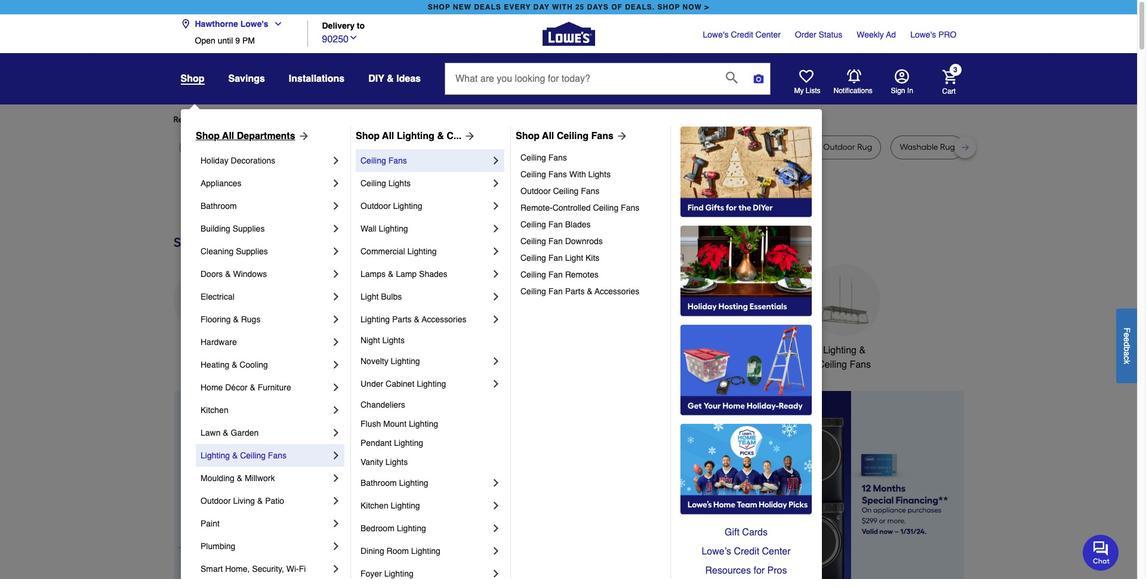 Task type: vqa. For each thing, say whether or not it's contained in the screenshot.
Home Décor & Furniture's chevron right icon
yes



Task type: locate. For each thing, give the bounding box(es) containing it.
fan up ceiling fan remotes
[[548, 253, 563, 263]]

1 vertical spatial center
[[762, 546, 791, 557]]

shop down more suggestions for you link
[[356, 131, 380, 141]]

supplies for cleaning supplies
[[236, 247, 268, 256]]

ceiling fans down furniture
[[361, 156, 407, 165]]

resources for pros
[[705, 565, 787, 576]]

outdoor up wall
[[361, 201, 391, 211]]

pendant lighting
[[361, 438, 423, 448]]

0 horizontal spatial allen
[[474, 142, 493, 152]]

fan inside 'link'
[[548, 220, 563, 229]]

supplies up windows
[[236, 247, 268, 256]]

allen right "desk"
[[474, 142, 493, 152]]

light
[[565, 253, 583, 263], [361, 292, 379, 301]]

0 horizontal spatial smart
[[201, 564, 223, 574]]

chevron right image for foyer lighting
[[490, 568, 502, 579]]

recommended
[[173, 115, 231, 125]]

chevron right image for heating & cooling
[[330, 359, 342, 371]]

furniture
[[367, 142, 401, 152]]

flooring
[[201, 315, 231, 324]]

0 vertical spatial appliances
[[201, 178, 241, 188]]

chevron right image for smart home, security, wi-fi
[[330, 563, 342, 575]]

under
[[361, 379, 383, 389]]

find gifts for the diyer. image
[[681, 127, 812, 217]]

shop for shop all departments
[[196, 131, 220, 141]]

1 horizontal spatial you
[[388, 115, 402, 125]]

smart inside "link"
[[201, 564, 223, 574]]

0 horizontal spatial bathroom
[[201, 201, 237, 211]]

0 horizontal spatial you
[[282, 115, 296, 125]]

all down "recommended searches for you"
[[222, 131, 234, 141]]

light down shop 25 days of deals by category image
[[565, 253, 583, 263]]

0 vertical spatial accessories
[[595, 287, 639, 296]]

chevron right image for lamps & lamp shades
[[490, 268, 502, 280]]

allen for allen and roth area rug
[[474, 142, 493, 152]]

lowe's credit center
[[703, 30, 781, 39]]

fan for parts
[[548, 287, 563, 296]]

all for ceiling
[[542, 131, 554, 141]]

lowe's home improvement notification center image
[[847, 69, 861, 83]]

1 allen from the left
[[474, 142, 493, 152]]

3 area from the left
[[734, 142, 752, 152]]

kitchen up lawn
[[201, 405, 228, 415]]

2 horizontal spatial all
[[542, 131, 554, 141]]

5 fan from the top
[[548, 287, 563, 296]]

0 horizontal spatial area
[[305, 142, 323, 152]]

chevron down image
[[349, 33, 358, 42]]

0 horizontal spatial washable
[[694, 142, 732, 152]]

appliances inside appliances link
[[201, 178, 241, 188]]

2 horizontal spatial lowe's
[[910, 30, 936, 39]]

and up ceiling fans with lights link
[[615, 142, 630, 152]]

center for lowe's credit center
[[756, 30, 781, 39]]

commercial lighting
[[361, 247, 437, 256]]

appliances down 'holiday'
[[201, 178, 241, 188]]

credit for lowe's
[[731, 30, 753, 39]]

90250 button
[[322, 31, 358, 46]]

my lists
[[794, 87, 821, 95]]

1 horizontal spatial light
[[565, 253, 583, 263]]

2 washable from the left
[[900, 142, 938, 152]]

recommended searches for you
[[173, 115, 296, 125]]

roth down shop all ceiling fans
[[512, 142, 530, 152]]

diy & ideas
[[368, 73, 421, 84]]

fan for remotes
[[548, 270, 563, 279]]

holiday
[[201, 156, 228, 165]]

lights up the outdoor lighting
[[388, 178, 411, 188]]

1 horizontal spatial all
[[382, 131, 394, 141]]

chevron right image for electrical
[[330, 291, 342, 303]]

you left more on the top left
[[282, 115, 296, 125]]

remote-
[[521, 203, 553, 213]]

2 you from the left
[[388, 115, 402, 125]]

1 horizontal spatial kitchen
[[361, 501, 388, 510]]

arrow left image
[[396, 495, 407, 507]]

0 vertical spatial outdoor
[[521, 186, 551, 196]]

1 horizontal spatial arrow right image
[[614, 130, 628, 142]]

lowe's inside button
[[240, 19, 268, 29]]

2 shop from the left
[[658, 3, 680, 11]]

None search field
[[445, 63, 771, 106]]

1 vertical spatial supplies
[[236, 247, 268, 256]]

4 fan from the top
[[548, 270, 563, 279]]

center
[[756, 30, 781, 39], [762, 546, 791, 557]]

2 horizontal spatial shop
[[516, 131, 540, 141]]

arrow right image
[[462, 130, 476, 142]]

chevron right image for bedroom lighting
[[490, 522, 502, 534]]

washable for washable rug
[[900, 142, 938, 152]]

all up furniture
[[382, 131, 394, 141]]

& inside "button"
[[387, 73, 394, 84]]

recommended searches for you heading
[[173, 114, 964, 126]]

ceiling inside 'link'
[[521, 220, 546, 229]]

shop
[[196, 131, 220, 141], [356, 131, 380, 141], [516, 131, 540, 141]]

for up furniture
[[376, 115, 386, 125]]

2 vertical spatial kitchen
[[361, 501, 388, 510]]

0 vertical spatial center
[[756, 30, 781, 39]]

0 horizontal spatial kitchen
[[201, 405, 228, 415]]

smart inside "button"
[[727, 345, 752, 356]]

0 horizontal spatial arrow right image
[[295, 130, 310, 142]]

chevron right image for outdoor lighting
[[490, 200, 502, 212]]

supplies up the cleaning supplies
[[233, 224, 265, 233]]

decorations for holiday
[[231, 156, 275, 165]]

3 shop from the left
[[516, 131, 540, 141]]

lowe's left 'pro'
[[910, 30, 936, 39]]

bathroom lighting link
[[361, 472, 490, 494]]

shop left 'new' at the top left
[[428, 3, 450, 11]]

supplies inside "link"
[[236, 247, 268, 256]]

2 horizontal spatial kitchen
[[447, 345, 479, 356]]

0 horizontal spatial shop
[[196, 131, 220, 141]]

1 vertical spatial appliances
[[186, 345, 233, 356]]

cart
[[942, 87, 956, 95]]

fan
[[548, 220, 563, 229], [548, 236, 563, 246], [548, 253, 563, 263], [548, 270, 563, 279], [548, 287, 563, 296]]

0 horizontal spatial roth
[[512, 142, 530, 152]]

shop all ceiling fans
[[516, 131, 614, 141]]

1 you from the left
[[282, 115, 296, 125]]

lowe's up pm
[[240, 19, 268, 29]]

parts down bulbs
[[392, 315, 412, 324]]

commercial
[[361, 247, 405, 256]]

0 horizontal spatial light
[[361, 292, 379, 301]]

building
[[201, 224, 230, 233]]

1 horizontal spatial lowe's
[[703, 30, 729, 39]]

0 vertical spatial home
[[755, 345, 780, 356]]

0 horizontal spatial accessories
[[422, 315, 467, 324]]

1 area from the left
[[305, 142, 323, 152]]

ideas
[[396, 73, 421, 84]]

2 horizontal spatial outdoor
[[521, 186, 551, 196]]

0 horizontal spatial ceiling fans link
[[361, 149, 490, 172]]

search image
[[726, 72, 738, 83]]

e up b
[[1122, 337, 1132, 342]]

building supplies link
[[201, 217, 330, 240]]

chevron right image for building supplies
[[330, 223, 342, 235]]

1 horizontal spatial for
[[376, 115, 386, 125]]

lights inside night lights link
[[382, 336, 405, 345]]

0 vertical spatial decorations
[[231, 156, 275, 165]]

0 horizontal spatial and
[[495, 142, 510, 152]]

2 and from the left
[[615, 142, 630, 152]]

parts down remotes
[[565, 287, 585, 296]]

smart for smart home
[[727, 345, 752, 356]]

hawthorne
[[195, 19, 238, 29]]

arrow right image inside shop all departments link
[[295, 130, 310, 142]]

0 horizontal spatial lowe's
[[240, 19, 268, 29]]

ceiling fan downrods
[[521, 236, 603, 246]]

accessories up night lights link
[[422, 315, 467, 324]]

1 horizontal spatial ceiling fans link
[[521, 149, 662, 166]]

1 vertical spatial bathroom
[[642, 345, 684, 356]]

0 horizontal spatial home
[[201, 383, 223, 392]]

chevron right image for bathroom
[[330, 200, 342, 212]]

1 horizontal spatial roth
[[632, 142, 649, 152]]

2 horizontal spatial bathroom
[[642, 345, 684, 356]]

patio
[[265, 496, 284, 506]]

fan for downrods
[[548, 236, 563, 246]]

lights down pendant lighting
[[386, 457, 408, 467]]

e up d
[[1122, 332, 1132, 337]]

ceiling lights
[[361, 178, 411, 188]]

fan for blades
[[548, 220, 563, 229]]

1 vertical spatial credit
[[734, 546, 759, 557]]

1 vertical spatial light
[[361, 292, 379, 301]]

allen up ceiling fans with lights link
[[594, 142, 613, 152]]

light left bulbs
[[361, 292, 379, 301]]

outdoor lighting link
[[361, 195, 490, 217]]

arrow right image for shop all departments
[[295, 130, 310, 142]]

you for recommended searches for you
[[282, 115, 296, 125]]

fan for light
[[548, 253, 563, 263]]

heating & cooling link
[[201, 353, 330, 376]]

foyer lighting link
[[361, 562, 490, 579]]

0 vertical spatial lighting & ceiling fans
[[818, 345, 871, 370]]

smart for smart home, security, wi-fi
[[201, 564, 223, 574]]

ceiling fan remotes link
[[521, 266, 662, 283]]

2 roth from the left
[[632, 142, 649, 152]]

chevron right image for doors & windows
[[330, 268, 342, 280]]

open
[[195, 36, 215, 45]]

decorations inside button
[[365, 359, 416, 370]]

outdoor up remote- at the left top of page
[[521, 186, 551, 196]]

1 horizontal spatial parts
[[565, 287, 585, 296]]

shop all departments
[[196, 131, 295, 141]]

bathroom inside button
[[642, 345, 684, 356]]

smart home button
[[718, 264, 790, 358]]

wall lighting
[[361, 224, 408, 233]]

6 rug from the left
[[651, 142, 666, 152]]

kitchen inside button
[[447, 345, 479, 356]]

lights inside vanity lights link
[[386, 457, 408, 467]]

shop up allen and roth area rug
[[516, 131, 540, 141]]

you for more suggestions for you
[[388, 115, 402, 125]]

outdoor ceiling fans link
[[521, 183, 662, 199]]

0 vertical spatial parts
[[565, 287, 585, 296]]

lowe's credit center link
[[703, 29, 781, 41]]

fan up ceiling fan downrods at the top of page
[[548, 220, 563, 229]]

decorations down 'rug rug'
[[231, 156, 275, 165]]

kitchen left 'faucets'
[[447, 345, 479, 356]]

2 horizontal spatial area
[[734, 142, 752, 152]]

area rug
[[305, 142, 340, 152]]

and for allen and roth area rug
[[495, 142, 510, 152]]

Search Query text field
[[445, 63, 716, 94]]

ceiling fan blades
[[521, 220, 591, 229]]

ceiling fan light kits
[[521, 253, 600, 263]]

3 fan from the top
[[548, 253, 563, 263]]

flush mount lighting
[[361, 419, 438, 429]]

cleaning supplies
[[201, 247, 268, 256]]

chevron right image for kitchen
[[330, 404, 342, 416]]

heating & cooling
[[201, 360, 268, 370]]

2 all from the left
[[382, 131, 394, 141]]

more suggestions for you link
[[306, 114, 412, 126]]

lights inside the ceiling lights link
[[388, 178, 411, 188]]

2 shop from the left
[[356, 131, 380, 141]]

center left 'order'
[[756, 30, 781, 39]]

0 vertical spatial supplies
[[233, 224, 265, 233]]

allen and roth area rug
[[474, 142, 567, 152]]

lowe's home team holiday picks. image
[[681, 424, 812, 515]]

installations
[[289, 73, 345, 84]]

wall
[[361, 224, 377, 233]]

lights inside ceiling fans with lights link
[[588, 170, 611, 179]]

washable
[[694, 142, 732, 152], [900, 142, 938, 152]]

appliances up heating
[[186, 345, 233, 356]]

1 horizontal spatial and
[[615, 142, 630, 152]]

christmas decorations
[[365, 345, 416, 370]]

2 vertical spatial outdoor
[[201, 496, 231, 506]]

ceiling fans link down shop all lighting & c... link
[[361, 149, 490, 172]]

0 vertical spatial kitchen
[[447, 345, 479, 356]]

for left the pros
[[754, 565, 765, 576]]

1 horizontal spatial outdoor
[[361, 201, 391, 211]]

2 fan from the top
[[548, 236, 563, 246]]

credit up search icon at the top
[[731, 30, 753, 39]]

0 vertical spatial credit
[[731, 30, 753, 39]]

kitchen up bedroom
[[361, 501, 388, 510]]

shop 25 days of deals by category image
[[173, 232, 964, 252]]

outdoor for outdoor living & patio
[[201, 496, 231, 506]]

25
[[575, 3, 585, 11]]

1 washable from the left
[[694, 142, 732, 152]]

ceiling inside lighting & ceiling fans
[[818, 359, 847, 370]]

chevron right image
[[490, 155, 502, 167], [330, 177, 342, 189], [490, 177, 502, 189], [330, 245, 342, 257], [490, 268, 502, 280], [330, 291, 342, 303], [490, 355, 502, 367], [490, 378, 502, 390], [490, 477, 502, 489], [330, 518, 342, 530], [490, 545, 502, 557]]

1 fan from the top
[[548, 220, 563, 229]]

ceiling fan downrods link
[[521, 233, 662, 250]]

1 horizontal spatial decorations
[[365, 359, 416, 370]]

shop
[[181, 73, 204, 84]]

dining
[[361, 546, 384, 556]]

1 rug from the left
[[188, 142, 203, 152]]

1 vertical spatial parts
[[392, 315, 412, 324]]

chevron right image for novelty lighting
[[490, 355, 502, 367]]

departments
[[237, 131, 295, 141]]

0 horizontal spatial lighting & ceiling fans
[[201, 451, 287, 460]]

savings
[[228, 73, 265, 84]]

delivery
[[322, 21, 355, 31]]

gift
[[725, 527, 740, 538]]

chevron right image
[[330, 155, 342, 167], [330, 200, 342, 212], [490, 200, 502, 212], [330, 223, 342, 235], [490, 223, 502, 235], [490, 245, 502, 257], [330, 268, 342, 280], [490, 291, 502, 303], [330, 313, 342, 325], [490, 313, 502, 325], [330, 336, 342, 348], [330, 359, 342, 371], [330, 381, 342, 393], [330, 404, 342, 416], [330, 427, 342, 439], [330, 450, 342, 461], [330, 472, 342, 484], [330, 495, 342, 507], [490, 500, 502, 512], [490, 522, 502, 534], [330, 540, 342, 552], [330, 563, 342, 575], [490, 568, 502, 579]]

chandeliers link
[[361, 395, 502, 414]]

1 vertical spatial smart
[[201, 564, 223, 574]]

decorations inside "link"
[[231, 156, 275, 165]]

chevron right image for appliances
[[330, 177, 342, 189]]

chevron right image for ceiling lights
[[490, 177, 502, 189]]

1 all from the left
[[222, 131, 234, 141]]

foyer
[[361, 569, 382, 578]]

1 horizontal spatial bathroom
[[361, 478, 397, 488]]

a
[[1122, 351, 1132, 356]]

home,
[[225, 564, 250, 574]]

arrow right image inside shop all ceiling fans link
[[614, 130, 628, 142]]

lamps
[[361, 269, 386, 279]]

2 ceiling fans link from the left
[[521, 149, 662, 166]]

ceiling fans down allen and roth area rug
[[521, 153, 567, 162]]

1 vertical spatial lighting & ceiling fans
[[201, 451, 287, 460]]

center up the pros
[[762, 546, 791, 557]]

hardware
[[201, 337, 237, 347]]

you up shop all lighting & c...
[[388, 115, 402, 125]]

0 horizontal spatial all
[[222, 131, 234, 141]]

shop all lighting & c...
[[356, 131, 462, 141]]

chevron right image for lighting parts & accessories
[[490, 313, 502, 325]]

for for suggestions
[[376, 115, 386, 125]]

ceiling fans link up with on the top of the page
[[521, 149, 662, 166]]

chevron right image for lighting & ceiling fans
[[330, 450, 342, 461]]

shop up 5x8
[[196, 131, 220, 141]]

millwork
[[245, 473, 275, 483]]

lighting & ceiling fans inside button
[[818, 345, 871, 370]]

1 shop from the left
[[196, 131, 220, 141]]

kitchen faucets button
[[446, 264, 517, 358]]

3 all from the left
[[542, 131, 554, 141]]

1 horizontal spatial home
[[755, 345, 780, 356]]

roth up ceiling fans with lights link
[[632, 142, 649, 152]]

1 horizontal spatial shop
[[356, 131, 380, 141]]

0 horizontal spatial decorations
[[231, 156, 275, 165]]

camera image
[[753, 73, 765, 85]]

fan down ceiling fan blades
[[548, 236, 563, 246]]

1 horizontal spatial allen
[[594, 142, 613, 152]]

pros
[[767, 565, 787, 576]]

christmas decorations button
[[355, 264, 427, 372]]

lights for night lights
[[382, 336, 405, 345]]

shop left now
[[658, 3, 680, 11]]

1 vertical spatial outdoor
[[361, 201, 391, 211]]

0 horizontal spatial for
[[270, 115, 280, 125]]

fan down ceiling fan remotes
[[548, 287, 563, 296]]

chevron down image
[[268, 19, 283, 29]]

and for allen and roth rug
[[615, 142, 630, 152]]

accessories down the "ceiling fan remotes" link
[[595, 287, 639, 296]]

plumbing
[[201, 541, 235, 551]]

lowe's home improvement logo image
[[542, 7, 595, 60]]

arrow right image
[[295, 130, 310, 142], [614, 130, 628, 142], [942, 495, 954, 507]]

all down recommended searches for you heading
[[542, 131, 554, 141]]

outdoor living & patio
[[201, 496, 284, 506]]

1 vertical spatial kitchen
[[201, 405, 228, 415]]

0 horizontal spatial shop
[[428, 3, 450, 11]]

electrical
[[201, 292, 234, 301]]

lighting inside "link"
[[393, 201, 422, 211]]

lighting inside button
[[823, 345, 857, 356]]

0 vertical spatial smart
[[727, 345, 752, 356]]

controlled
[[553, 203, 591, 213]]

lowe's for lowe's credit center
[[703, 30, 729, 39]]

fan down ceiling fan light kits
[[548, 270, 563, 279]]

1 horizontal spatial area
[[532, 142, 550, 152]]

0 horizontal spatial ceiling fans
[[361, 156, 407, 165]]

1 roth from the left
[[512, 142, 530, 152]]

outdoor
[[823, 142, 855, 152]]

lights up the outdoor ceiling fans link
[[588, 170, 611, 179]]

and right arrow right icon
[[495, 142, 510, 152]]

1 horizontal spatial shop
[[658, 3, 680, 11]]

1 horizontal spatial smart
[[727, 345, 752, 356]]

doors & windows link
[[201, 263, 330, 285]]

doors
[[201, 269, 223, 279]]

1 and from the left
[[495, 142, 510, 152]]

1 horizontal spatial washable
[[900, 142, 938, 152]]

kitchen lighting link
[[361, 494, 490, 517]]

chevron right image for plumbing
[[330, 540, 342, 552]]

2 horizontal spatial arrow right image
[[942, 495, 954, 507]]

kitchen for kitchen
[[201, 405, 228, 415]]

credit up resources for pros link
[[734, 546, 759, 557]]

0 horizontal spatial outdoor
[[201, 496, 231, 506]]

my lists link
[[794, 69, 821, 96]]

2 allen from the left
[[594, 142, 613, 152]]

lights up novelty lighting
[[382, 336, 405, 345]]

get your home holiday-ready. image
[[681, 325, 812, 416]]

outdoor down "moulding"
[[201, 496, 231, 506]]

2 e from the top
[[1122, 337, 1132, 342]]

shop for shop all lighting & c...
[[356, 131, 380, 141]]

decorations for christmas
[[365, 359, 416, 370]]

outdoor inside "link"
[[361, 201, 391, 211]]

lowe's down >
[[703, 30, 729, 39]]

4 rug from the left
[[325, 142, 340, 152]]

2 horizontal spatial for
[[754, 565, 765, 576]]

for for searches
[[270, 115, 280, 125]]

all
[[222, 131, 234, 141], [382, 131, 394, 141], [542, 131, 554, 141]]

1 horizontal spatial lighting & ceiling fans
[[818, 345, 871, 370]]

decorations down the christmas
[[365, 359, 416, 370]]

for up departments on the top of the page
[[270, 115, 280, 125]]

1 vertical spatial decorations
[[365, 359, 416, 370]]



Task type: describe. For each thing, give the bounding box(es) containing it.
d
[[1122, 342, 1132, 346]]

diy
[[368, 73, 384, 84]]

remotes
[[565, 270, 599, 279]]

commercial lighting link
[[361, 240, 490, 263]]

appliances inside appliances button
[[186, 345, 233, 356]]

up to 30 percent off select major appliances. plus, save up to an extra $750 on major appliances. image
[[385, 391, 964, 579]]

chevron right image for under cabinet lighting
[[490, 378, 502, 390]]

chevron right image for holiday decorations
[[330, 155, 342, 167]]

to
[[357, 21, 365, 31]]

25 days of deals. don't miss deals every day. same-day delivery on in-stock orders placed by 2 p m. image
[[173, 391, 366, 579]]

0 vertical spatial light
[[565, 253, 583, 263]]

allen and roth rug
[[594, 142, 666, 152]]

home inside "button"
[[755, 345, 780, 356]]

chevron right image for bathroom lighting
[[490, 477, 502, 489]]

rugs
[[241, 315, 261, 324]]

in
[[907, 87, 913, 95]]

>
[[705, 3, 709, 11]]

chevron right image for ceiling fans
[[490, 155, 502, 167]]

pendant
[[361, 438, 392, 448]]

my
[[794, 87, 804, 95]]

lamps & lamp shades link
[[361, 263, 490, 285]]

desk
[[429, 142, 447, 152]]

ceiling fan blades link
[[521, 216, 662, 233]]

chat invite button image
[[1083, 534, 1119, 570]]

1 ceiling fans link from the left
[[361, 149, 490, 172]]

shop new deals every day with 25 days of deals. shop now > link
[[425, 0, 712, 14]]

fans inside button
[[850, 359, 871, 370]]

0 horizontal spatial parts
[[392, 315, 412, 324]]

electrical link
[[201, 285, 330, 308]]

cabinet
[[386, 379, 414, 389]]

chevron right image for lawn & garden
[[330, 427, 342, 439]]

washable for washable area rug
[[694, 142, 732, 152]]

3 rug from the left
[[263, 142, 278, 152]]

flooring & rugs
[[201, 315, 261, 324]]

chevron right image for cleaning supplies
[[330, 245, 342, 257]]

shop button
[[181, 73, 204, 85]]

vanity
[[361, 457, 383, 467]]

flush mount lighting link
[[361, 414, 502, 433]]

center for lowe's credit center
[[762, 546, 791, 557]]

location image
[[181, 19, 190, 29]]

lights for vanity lights
[[386, 457, 408, 467]]

lowe's pro link
[[910, 29, 957, 41]]

1 shop from the left
[[428, 3, 450, 11]]

wall lighting link
[[361, 217, 490, 240]]

under cabinet lighting link
[[361, 373, 490, 395]]

living
[[233, 496, 255, 506]]

& inside 'link'
[[388, 269, 394, 279]]

bulbs
[[381, 292, 402, 301]]

7 rug from the left
[[754, 142, 769, 152]]

lawn & garden
[[201, 428, 259, 438]]

under cabinet lighting
[[361, 379, 446, 389]]

lowe's pro
[[910, 30, 957, 39]]

lighting parts & accessories
[[361, 315, 467, 324]]

fi
[[299, 564, 306, 574]]

1 horizontal spatial ceiling fans
[[521, 153, 567, 162]]

cleaning
[[201, 247, 234, 256]]

f
[[1122, 327, 1132, 332]]

remote-controlled ceiling fans
[[521, 203, 639, 213]]

downrods
[[565, 236, 603, 246]]

outdoor for outdoor lighting
[[361, 201, 391, 211]]

lamp
[[396, 269, 417, 279]]

chevron right image for home décor & furniture
[[330, 381, 342, 393]]

credit for lowe's
[[734, 546, 759, 557]]

pendant lighting link
[[361, 433, 502, 453]]

flooring & rugs link
[[201, 308, 330, 331]]

outdoor for outdoor ceiling fans
[[521, 186, 551, 196]]

1 vertical spatial accessories
[[422, 315, 467, 324]]

more suggestions for you
[[306, 115, 402, 125]]

allen for allen and roth rug
[[594, 142, 613, 152]]

novelty
[[361, 356, 388, 366]]

1 horizontal spatial accessories
[[595, 287, 639, 296]]

chevron right image for dining room lighting
[[490, 545, 502, 557]]

moulding & millwork link
[[201, 467, 330, 490]]

day
[[533, 3, 550, 11]]

shop new deals every day with 25 days of deals. shop now >
[[428, 3, 709, 11]]

installations button
[[289, 68, 345, 90]]

1 e from the top
[[1122, 332, 1132, 337]]

8 rug from the left
[[857, 142, 872, 152]]

chevron right image for outdoor living & patio
[[330, 495, 342, 507]]

wi-
[[286, 564, 299, 574]]

days
[[587, 3, 609, 11]]

lights for ceiling lights
[[388, 178, 411, 188]]

with
[[552, 3, 573, 11]]

roth for rug
[[632, 142, 649, 152]]

lowe's wishes you and your family a happy hanukkah. image
[[173, 190, 964, 220]]

& inside button
[[859, 345, 866, 356]]

pro
[[939, 30, 957, 39]]

foyer lighting
[[361, 569, 414, 578]]

outdoor living & patio link
[[201, 490, 330, 512]]

lowe's home improvement cart image
[[942, 70, 957, 84]]

roth for area
[[512, 142, 530, 152]]

holiday decorations
[[201, 156, 275, 165]]

lowe's for lowe's pro
[[910, 30, 936, 39]]

9 rug from the left
[[940, 142, 955, 152]]

chevron right image for kitchen lighting
[[490, 500, 502, 512]]

dining room lighting link
[[361, 540, 490, 562]]

2 area from the left
[[532, 142, 550, 152]]

chevron right image for moulding & millwork
[[330, 472, 342, 484]]

0 vertical spatial bathroom
[[201, 201, 237, 211]]

kitchen link
[[201, 399, 330, 421]]

lowe's credit center link
[[681, 542, 812, 561]]

lighting & ceiling fans button
[[809, 264, 880, 372]]

all for departments
[[222, 131, 234, 141]]

shop for shop all ceiling fans
[[516, 131, 540, 141]]

chevron right image for hardware
[[330, 336, 342, 348]]

5 rug from the left
[[552, 142, 567, 152]]

chevron right image for light bulbs
[[490, 291, 502, 303]]

9
[[235, 36, 240, 45]]

order
[[795, 30, 816, 39]]

vanity lights link
[[361, 453, 502, 472]]

chevron right image for flooring & rugs
[[330, 313, 342, 325]]

ceiling fan parts & accessories link
[[521, 283, 662, 300]]

with
[[569, 170, 586, 179]]

paint link
[[201, 512, 330, 535]]

deals.
[[625, 3, 655, 11]]

all for lighting
[[382, 131, 394, 141]]

chevron right image for paint
[[330, 518, 342, 530]]

shades
[[419, 269, 447, 279]]

2 rug from the left
[[246, 142, 261, 152]]

c
[[1122, 356, 1132, 360]]

arrow right image for shop all ceiling fans
[[614, 130, 628, 142]]

lowe's home improvement lists image
[[799, 69, 813, 84]]

holiday hosting essentials. image
[[681, 226, 812, 316]]

every
[[504, 3, 531, 11]]

chevron right image for wall lighting
[[490, 223, 502, 235]]

2 vertical spatial bathroom
[[361, 478, 397, 488]]

lowe's home improvement account image
[[895, 69, 909, 84]]

90250
[[322, 34, 349, 45]]

chevron right image for commercial lighting
[[490, 245, 502, 257]]

lighting parts & accessories link
[[361, 308, 490, 331]]

suggestions
[[327, 115, 374, 125]]

& inside "link"
[[237, 473, 242, 483]]

chandeliers
[[361, 400, 405, 410]]

kitchen for kitchen faucets
[[447, 345, 479, 356]]

kitchen for kitchen lighting
[[361, 501, 388, 510]]

supplies for building supplies
[[233, 224, 265, 233]]

rug 5x8
[[188, 142, 218, 152]]

new
[[453, 3, 472, 11]]

smart home, security, wi-fi link
[[201, 558, 330, 579]]

home décor & furniture
[[201, 383, 291, 392]]

order status
[[795, 30, 842, 39]]

weekly ad
[[857, 30, 896, 39]]

gift cards link
[[681, 523, 812, 542]]

christmas
[[369, 345, 412, 356]]

shop all departments link
[[196, 129, 310, 143]]

washable area rug
[[694, 142, 769, 152]]

1 vertical spatial home
[[201, 383, 223, 392]]



